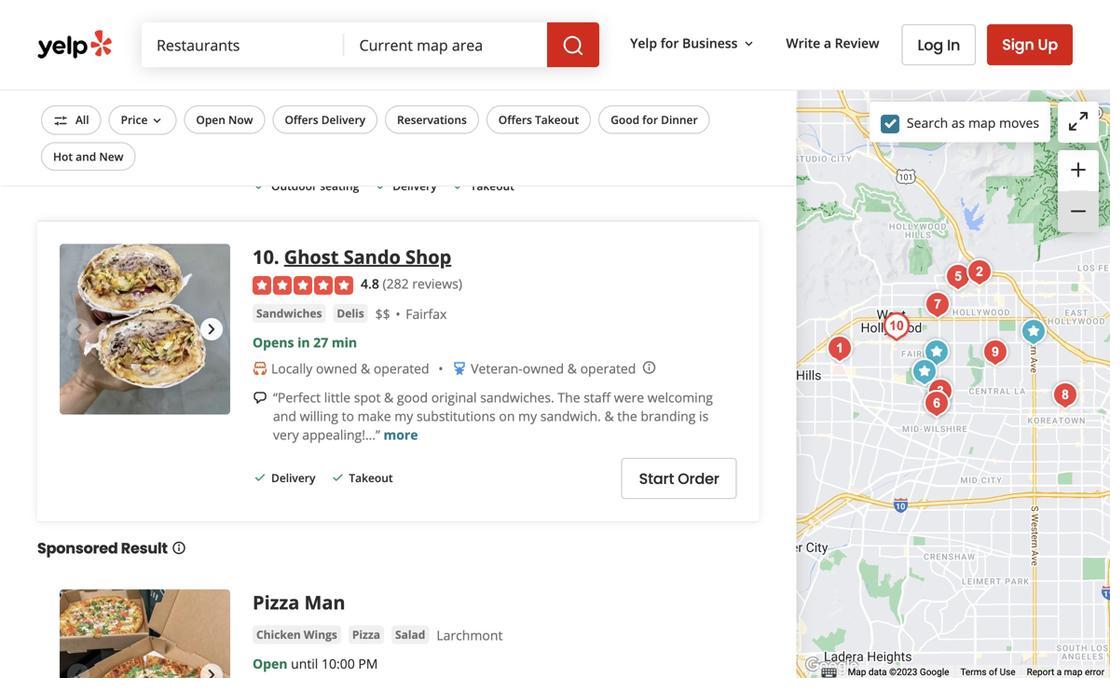 Task type: locate. For each thing, give the bounding box(es) containing it.
1 offers from the left
[[285, 112, 319, 127]]

1 vertical spatial takeout
[[471, 178, 515, 194]]

min up "was…""
[[336, 124, 359, 141]]

2 offers from the left
[[499, 112, 532, 127]]

none field find
[[157, 35, 330, 55]]

2 next image from the top
[[201, 318, 223, 340]]

0 horizontal spatial for
[[363, 124, 380, 141]]

a right report
[[1057, 666, 1062, 678]]

delivery up "was…""
[[321, 112, 366, 127]]

pizza left salad
[[352, 627, 380, 642]]

more
[[384, 426, 418, 443]]

sandwiches button
[[253, 304, 326, 323]]

packed.
[[561, 105, 608, 123]]

0 vertical spatial pm
[[358, 79, 378, 97]]

0 horizontal spatial pizza man image
[[60, 589, 230, 678]]

outdoor
[[271, 178, 317, 194]]

group
[[1059, 150, 1100, 232]]

0 vertical spatial the
[[635, 124, 655, 141]]

1 vertical spatial great white image
[[977, 334, 1015, 371]]

1 operated from the left
[[374, 359, 430, 377]]

0 horizontal spatial very
[[273, 426, 299, 443]]

owned for locally
[[316, 359, 358, 377]]

however,
[[612, 105, 669, 123]]

locally owned & operated
[[271, 359, 430, 377]]

min
[[336, 124, 359, 141], [332, 333, 357, 351]]

pizza man image down result
[[60, 589, 230, 678]]

breakfast & brunch
[[361, 51, 470, 66]]

delis link
[[333, 304, 368, 323]]

good
[[397, 388, 428, 406]]

for inside the good for dinner button
[[643, 112, 658, 127]]

map
[[969, 114, 996, 131], [1065, 666, 1083, 678]]

zoom in image
[[1068, 159, 1090, 181]]

0 vertical spatial pizza man image
[[1016, 313, 1053, 351]]

and down "perfect
[[273, 407, 297, 425]]

1 vertical spatial until
[[291, 655, 318, 672]]

16 checkmark v2 image
[[374, 178, 389, 193], [452, 178, 467, 193], [253, 470, 268, 485], [331, 470, 345, 485]]

operated for locally owned & operated
[[374, 359, 430, 377]]

all button
[[41, 105, 101, 135]]

1 reviews) from the top
[[412, 20, 463, 38]]

original
[[432, 388, 477, 406]]

4.8 star rating image
[[253, 276, 353, 295]]

slideshow element for 4.8
[[60, 244, 230, 414]]

willing
[[300, 407, 338, 425]]

sponsored result
[[37, 537, 168, 558]]

0 horizontal spatial 10
[[253, 244, 274, 269]]

0 vertical spatial map
[[969, 114, 996, 131]]

16 chevron down v2 image right price
[[150, 113, 165, 128]]

great white image inside map region
[[977, 334, 1015, 371]]

16 chevron down v2 image inside yelp for business button
[[742, 36, 757, 51]]

10:00 down wings
[[322, 655, 355, 672]]

for right good
[[643, 112, 658, 127]]

$$ for windsor square
[[569, 50, 584, 68]]

2 slideshow element from the top
[[60, 244, 230, 414]]

0 vertical spatial open until 10:00 pm
[[253, 79, 378, 97]]

good for dinner
[[611, 112, 698, 127]]

$$
[[569, 50, 584, 68], [376, 305, 390, 323]]

open until 10:00 pm for first the next icon from the bottom of the page
[[253, 655, 378, 672]]

open for slideshow element associated with 4.1
[[253, 79, 288, 97]]

1 slideshow element from the top
[[60, 0, 230, 160]]

1 vertical spatial the
[[618, 407, 638, 425]]

more link
[[384, 426, 418, 443]]

16 chevron down v2 image
[[742, 36, 757, 51], [150, 113, 165, 128]]

map for error
[[1065, 666, 1083, 678]]

very down 1:30pm
[[490, 124, 516, 141]]

1 vertical spatial on
[[499, 407, 515, 425]]

for down tuesday
[[363, 124, 380, 141]]

only
[[673, 105, 698, 123]]

report
[[1027, 666, 1055, 678]]

4.8
[[361, 275, 379, 292]]

$$ right "bars"
[[569, 50, 584, 68]]

1 horizontal spatial very
[[490, 124, 516, 141]]

1 horizontal spatial 16 chevron down v2 image
[[742, 36, 757, 51]]

0 vertical spatial very
[[490, 124, 516, 141]]

1 horizontal spatial delivery
[[321, 112, 366, 127]]

takeout for 16 checkmark v2 icon under appealing!…"
[[349, 470, 393, 486]]

windsor
[[599, 50, 650, 68]]

my
[[395, 407, 413, 425], [519, 407, 537, 425]]

(282
[[383, 275, 409, 292]]

was…"
[[312, 142, 351, 160]]

operated up good
[[374, 359, 430, 377]]

for inside yelp for business button
[[661, 34, 679, 52]]

operated for veteran-owned & operated
[[581, 359, 636, 377]]

sign up
[[1003, 34, 1059, 55]]

on inside "perfect little spot & good original sandwiches. the staff were welcoming and willing to make my substitutions on my sandwich. & the branding is very appealing!…"
[[499, 407, 515, 425]]

0 vertical spatial $$
[[569, 50, 584, 68]]

open left 'now'
[[196, 112, 226, 127]]

shop
[[406, 244, 452, 269]]

2 vertical spatial slideshow element
[[60, 589, 230, 678]]

2 owned from the left
[[523, 359, 564, 377]]

now
[[228, 112, 253, 127]]

1 horizontal spatial 10
[[317, 124, 332, 141]]

16 chevron down v2 image right business
[[742, 36, 757, 51]]

min right "27"
[[332, 333, 357, 351]]

1 vertical spatial 16 chevron down v2 image
[[150, 113, 165, 128]]

was
[[534, 105, 558, 123], [463, 124, 486, 141]]

the down "were"
[[618, 407, 638, 425]]

0 horizontal spatial $$
[[376, 305, 390, 323]]

0 horizontal spatial great white image
[[60, 0, 230, 160]]

owned
[[316, 359, 358, 377], [523, 359, 564, 377]]

next image for 4.1 (448 reviews)
[[201, 64, 223, 86]]

1 horizontal spatial and
[[273, 407, 297, 425]]

up
[[1038, 34, 1059, 55]]

1 vertical spatial min
[[332, 333, 357, 351]]

0 vertical spatial and
[[496, 105, 520, 123]]

for for good
[[643, 112, 658, 127]]

2 open until 10:00 pm from the top
[[253, 655, 378, 672]]

previous image
[[67, 318, 90, 340]]

and inside "perfect little spot & good original sandwiches. the staff were welcoming and willing to make my substitutions on my sandwich. & the branding is very appealing!…"
[[273, 407, 297, 425]]

man
[[304, 589, 346, 615]]

0 horizontal spatial and
[[76, 149, 96, 164]]

until down chicken wings link
[[291, 655, 318, 672]]

ghost sando shop image
[[60, 244, 230, 414], [878, 308, 916, 345]]

the
[[558, 388, 581, 406]]

open down chicken
[[253, 655, 288, 672]]

0 vertical spatial on
[[348, 105, 364, 123]]

None search field
[[142, 22, 603, 67]]

2 vertical spatial delivery
[[271, 470, 316, 486]]

american (new) button
[[253, 49, 350, 68]]

were
[[614, 388, 645, 406]]

the inside "came here on a tuesday at 1:30pm and it was packed. however, only waited 10 min for a table. staff was very friendly. we all got the green juice which was…"
[[635, 124, 655, 141]]

in
[[948, 35, 961, 55]]

delivery down appealing!…"
[[271, 470, 316, 486]]

2 vertical spatial next image
[[201, 663, 223, 678]]

pizza for pizza
[[352, 627, 380, 642]]

price
[[121, 112, 148, 127]]

owned up little
[[316, 359, 358, 377]]

10 left the ghost
[[253, 244, 274, 269]]

salad link
[[392, 625, 429, 644]]

2 reviews) from the top
[[412, 275, 463, 292]]

0 vertical spatial open
[[253, 79, 288, 97]]

was down 1:30pm
[[463, 124, 486, 141]]

0 vertical spatial next image
[[201, 64, 223, 86]]

owned up the
[[523, 359, 564, 377]]

reviews) up brunch
[[412, 20, 463, 38]]

hangari kalguksu image
[[1047, 377, 1085, 414]]

american
[[256, 51, 310, 66]]

met him at a bar image
[[919, 385, 956, 422]]

1 open until 10:00 pm from the top
[[253, 79, 378, 97]]

10 down here
[[317, 124, 332, 141]]

4.1
[[361, 20, 379, 38]]

0 vertical spatial min
[[336, 124, 359, 141]]

0 vertical spatial delivery
[[321, 112, 366, 127]]

0 horizontal spatial owned
[[316, 359, 358, 377]]

Find text field
[[157, 35, 330, 55]]

0 horizontal spatial map
[[969, 114, 996, 131]]

1 vertical spatial and
[[76, 149, 96, 164]]

google image
[[802, 654, 863, 678]]

$$ right delis button
[[376, 305, 390, 323]]

0 vertical spatial 10:00
[[322, 79, 355, 97]]

0 vertical spatial 16 chevron down v2 image
[[742, 36, 757, 51]]

very
[[490, 124, 516, 141], [273, 426, 299, 443]]

1 vertical spatial delivery
[[393, 178, 437, 194]]

reviews) down shop
[[412, 275, 463, 292]]

1 vertical spatial next image
[[201, 318, 223, 340]]

pizza man image up hangari kalguksu image
[[1016, 313, 1053, 351]]

is
[[699, 407, 709, 425]]

0 vertical spatial until
[[291, 79, 318, 97]]

16 checkmark v2 image
[[253, 178, 268, 193]]

very down "perfect
[[273, 426, 299, 443]]

search image
[[562, 35, 585, 57]]

10:00 up here
[[322, 79, 355, 97]]

3 slideshow element from the top
[[60, 589, 230, 678]]

republique image
[[922, 373, 960, 410]]

1 horizontal spatial offers
[[499, 112, 532, 127]]

until up the "came
[[291, 79, 318, 97]]

1 horizontal spatial great white image
[[977, 334, 1015, 371]]

larchmont
[[437, 626, 503, 644]]

zoom out image
[[1068, 200, 1090, 222]]

1 owned from the left
[[316, 359, 358, 377]]

breakfast & brunch link
[[357, 49, 474, 68]]

bars
[[533, 51, 558, 66]]

1 horizontal spatial $$
[[569, 50, 584, 68]]

16 speech v2 image
[[253, 390, 268, 405]]

2 10:00 from the top
[[322, 655, 355, 672]]

1 horizontal spatial operated
[[581, 359, 636, 377]]

16 checkmark v2 image down 16 speech v2 image
[[253, 470, 268, 485]]

1 horizontal spatial pizza man image
[[1016, 313, 1053, 351]]

0 horizontal spatial 16 chevron down v2 image
[[150, 113, 165, 128]]

and right hot
[[76, 149, 96, 164]]

offers delivery button
[[273, 105, 378, 134]]

for right yelp
[[661, 34, 679, 52]]

expand map image
[[1068, 110, 1090, 132]]

got
[[612, 124, 632, 141]]

great white image
[[60, 0, 230, 160], [977, 334, 1015, 371]]

open up 16 speech v2 icon
[[253, 79, 288, 97]]

0 horizontal spatial pizza
[[253, 589, 300, 615]]

1 horizontal spatial my
[[519, 407, 537, 425]]

next image
[[201, 64, 223, 86], [201, 318, 223, 340], [201, 663, 223, 678]]

16 chevron down v2 image for price
[[150, 113, 165, 128]]

my down 'sandwiches.'
[[519, 407, 537, 425]]

delivery down the table.
[[393, 178, 437, 194]]

map for moves
[[969, 114, 996, 131]]

1 horizontal spatial pizza
[[352, 627, 380, 642]]

1 pm from the top
[[358, 79, 378, 97]]

10:00 for the next icon for 4.1 (448 reviews)
[[322, 79, 355, 97]]

"came
[[273, 105, 313, 123]]

16 chevron down v2 image inside price dropdown button
[[150, 113, 165, 128]]

on
[[348, 105, 364, 123], [499, 407, 515, 425]]

0 horizontal spatial was
[[463, 124, 486, 141]]

27
[[314, 333, 328, 351]]

map right as at the right top
[[969, 114, 996, 131]]

0 horizontal spatial my
[[395, 407, 413, 425]]

2 vertical spatial and
[[273, 407, 297, 425]]

1 horizontal spatial map
[[1065, 666, 1083, 678]]

1 horizontal spatial takeout
[[471, 178, 515, 194]]

and left it
[[496, 105, 520, 123]]

was up "friendly."
[[534, 105, 558, 123]]

None field
[[157, 35, 330, 55], [360, 35, 533, 55], [360, 35, 533, 55]]

write a review link
[[779, 26, 887, 60]]

pm down breakfast
[[358, 79, 378, 97]]

yelp for business button
[[623, 26, 764, 60]]

here
[[316, 105, 344, 123]]

1 vertical spatial reviews)
[[412, 275, 463, 292]]

2 horizontal spatial for
[[661, 34, 679, 52]]

pizza
[[253, 589, 300, 615], [352, 627, 380, 642]]

0 vertical spatial slideshow element
[[60, 0, 230, 160]]

2 operated from the left
[[581, 359, 636, 377]]

16 speech v2 image
[[253, 107, 268, 122]]

the down however,
[[635, 124, 655, 141]]

1 horizontal spatial was
[[534, 105, 558, 123]]

0 vertical spatial 10
[[317, 124, 332, 141]]

and inside 'button'
[[76, 149, 96, 164]]

pizza man image
[[1016, 313, 1053, 351], [60, 589, 230, 678]]

& left brunch
[[418, 51, 427, 66]]

pm down pizza link
[[358, 655, 378, 672]]

for for yelp
[[661, 34, 679, 52]]

10:00
[[322, 79, 355, 97], [322, 655, 355, 672]]

open until 10:00 pm down wings
[[253, 655, 378, 672]]

1 horizontal spatial owned
[[523, 359, 564, 377]]

0 vertical spatial pizza
[[253, 589, 300, 615]]

friendly.
[[519, 124, 569, 141]]

1 horizontal spatial for
[[643, 112, 658, 127]]

new
[[99, 149, 124, 164]]

&
[[418, 51, 427, 66], [361, 359, 370, 377], [568, 359, 577, 377], [384, 388, 394, 406], [605, 407, 614, 425]]

map left error
[[1065, 666, 1083, 678]]

brunch
[[430, 51, 470, 66]]

pizza up chicken
[[253, 589, 300, 615]]

open inside open now 'button'
[[196, 112, 226, 127]]

2 vertical spatial open
[[253, 655, 288, 672]]

0 vertical spatial takeout
[[535, 112, 579, 127]]

staff
[[584, 388, 611, 406]]

2 vertical spatial takeout
[[349, 470, 393, 486]]

hot
[[53, 149, 73, 164]]

1 vertical spatial open until 10:00 pm
[[253, 655, 378, 672]]

on right here
[[348, 105, 364, 123]]

1 vertical spatial 10:00
[[322, 655, 355, 672]]

open until 10:00 pm up here
[[253, 79, 378, 97]]

on down 'sandwiches.'
[[499, 407, 515, 425]]

a left tuesday
[[367, 105, 374, 123]]

keyboard shortcuts image
[[822, 668, 837, 678]]

1 vertical spatial open
[[196, 112, 226, 127]]

sign
[[1003, 34, 1035, 55]]

2 horizontal spatial delivery
[[393, 178, 437, 194]]

16 chevron down v2 image for yelp for business
[[742, 36, 757, 51]]

0 horizontal spatial offers
[[285, 112, 319, 127]]

1 10:00 from the top
[[322, 79, 355, 97]]

offers for offers delivery
[[285, 112, 319, 127]]

write a review
[[787, 34, 880, 52]]

american (new)
[[256, 51, 346, 66]]

1 next image from the top
[[201, 64, 223, 86]]

1 vertical spatial 10
[[253, 244, 274, 269]]

2 pm from the top
[[358, 655, 378, 672]]

1 horizontal spatial on
[[499, 407, 515, 425]]

0 horizontal spatial on
[[348, 105, 364, 123]]

slideshow element for 4.1
[[60, 0, 230, 160]]

2 horizontal spatial and
[[496, 105, 520, 123]]

my up more
[[395, 407, 413, 425]]

0 vertical spatial was
[[534, 105, 558, 123]]

the
[[635, 124, 655, 141], [618, 407, 638, 425]]

1 vertical spatial was
[[463, 124, 486, 141]]

operated up staff
[[581, 359, 636, 377]]

0 horizontal spatial operated
[[374, 359, 430, 377]]

1 vertical spatial slideshow element
[[60, 244, 230, 414]]

until
[[291, 79, 318, 97], [291, 655, 318, 672]]

1 vertical spatial map
[[1065, 666, 1083, 678]]

very inside "came here on a tuesday at 1:30pm and it was packed. however, only waited 10 min for a table. staff was very friendly. we all got the green juice which was…"
[[490, 124, 516, 141]]

until for the next icon for 4.1 (448 reviews)
[[291, 79, 318, 97]]

green
[[659, 124, 694, 141]]

1 horizontal spatial ghost sando shop image
[[878, 308, 916, 345]]

little
[[324, 388, 351, 406]]

info icon image
[[642, 360, 657, 375], [642, 360, 657, 375]]

1 vertical spatial $$
[[376, 305, 390, 323]]

2 horizontal spatial takeout
[[535, 112, 579, 127]]

1 vertical spatial pizza
[[352, 627, 380, 642]]

sandwiches link
[[253, 304, 326, 323]]

pizza for pizza man
[[253, 589, 300, 615]]

$$ for fairfax
[[376, 305, 390, 323]]

cocktail bars
[[485, 51, 558, 66]]

0 horizontal spatial takeout
[[349, 470, 393, 486]]

data
[[869, 666, 888, 678]]

reviews) for 4.1 (448 reviews)
[[412, 20, 463, 38]]

2 until from the top
[[291, 655, 318, 672]]

slideshow element
[[60, 0, 230, 160], [60, 244, 230, 414], [60, 589, 230, 678]]

0 vertical spatial reviews)
[[412, 20, 463, 38]]

1 vertical spatial pm
[[358, 655, 378, 672]]

1 vertical spatial very
[[273, 426, 299, 443]]

1 until from the top
[[291, 79, 318, 97]]

result
[[121, 537, 168, 558]]

pizza inside button
[[352, 627, 380, 642]]

map region
[[580, 86, 1111, 678]]

log
[[918, 35, 944, 55]]



Task type: describe. For each thing, give the bounding box(es) containing it.
4.8 (282 reviews)
[[361, 275, 463, 292]]

opens in 27 min
[[253, 333, 357, 351]]

on inside "came here on a tuesday at 1:30pm and it was packed. however, only waited 10 min for a table. staff was very friendly. we all got the green juice which was…"
[[348, 105, 364, 123]]

sign up link
[[988, 24, 1073, 65]]

0 horizontal spatial ghost sando shop image
[[60, 244, 230, 414]]

.
[[274, 244, 279, 269]]

hot and new button
[[41, 142, 136, 171]]

start
[[639, 468, 674, 489]]

reservations button
[[385, 105, 479, 134]]

all
[[595, 124, 609, 141]]

starbucks image
[[919, 334, 956, 371]]

google
[[920, 666, 950, 678]]

3 next image from the top
[[201, 663, 223, 678]]

pizza link
[[349, 625, 384, 644]]

next image for 4.8 (282 reviews)
[[201, 318, 223, 340]]

order
[[678, 468, 720, 489]]

staff
[[432, 124, 459, 141]]

error
[[1086, 666, 1105, 678]]

table.
[[394, 124, 428, 141]]

pm for the next icon for 4.1 (448 reviews)
[[358, 79, 378, 97]]

dinner
[[661, 112, 698, 127]]

running goose image
[[961, 254, 999, 291]]

terms of use link
[[961, 666, 1016, 678]]

lan noodle image
[[919, 286, 957, 324]]

waited
[[273, 124, 314, 141]]

until for first the next icon from the bottom of the page
[[291, 655, 318, 672]]

a left the table.
[[384, 124, 391, 141]]

at
[[432, 105, 443, 123]]

hot and new
[[53, 149, 124, 164]]

reviews) for 4.8 (282 reviews)
[[412, 275, 463, 292]]

branding
[[641, 407, 696, 425]]

cocktail
[[485, 51, 530, 66]]

outdoor seating
[[271, 178, 359, 194]]

breakfast & brunch button
[[357, 49, 474, 68]]

16 checkmark v2 image down appealing!…"
[[331, 470, 345, 485]]

"perfect little spot & good original sandwiches. the staff were welcoming and willing to make my substitutions on my sandwich. & the branding is very appealing!…"
[[273, 388, 713, 443]]

spot
[[354, 388, 381, 406]]

16 filter v2 image
[[53, 113, 68, 128]]

& right "spot"
[[384, 388, 394, 406]]

in
[[298, 333, 310, 351]]

& up "spot"
[[361, 359, 370, 377]]

takeout inside button
[[535, 112, 579, 127]]

tuesday
[[378, 105, 428, 123]]

windsor square
[[599, 50, 697, 68]]

ghost sando shop link
[[284, 244, 452, 269]]

open now
[[196, 112, 253, 127]]

business
[[683, 34, 738, 52]]

moves
[[1000, 114, 1040, 131]]

l'antica pizzeria da michele image
[[940, 258, 977, 296]]

sandwich.
[[541, 407, 601, 425]]

1 my from the left
[[395, 407, 413, 425]]

10 inside "came here on a tuesday at 1:30pm and it was packed. however, only waited 10 min for a table. staff was very friendly. we all got the green juice which was…"
[[317, 124, 332, 141]]

2 my from the left
[[519, 407, 537, 425]]

16 locally owned v2 image
[[253, 361, 268, 376]]

owned for veteran-
[[523, 359, 564, 377]]

sponsored
[[37, 537, 118, 558]]

& up the
[[568, 359, 577, 377]]

we
[[572, 124, 592, 141]]

the inside "perfect little spot & good original sandwiches. the staff were welcoming and willing to make my substitutions on my sandwich. & the branding is very appealing!…"
[[618, 407, 638, 425]]

to
[[342, 407, 354, 425]]

16 info v2 image
[[171, 540, 186, 555]]

report a map error
[[1027, 666, 1105, 678]]

search
[[907, 114, 949, 131]]

& inside button
[[418, 51, 427, 66]]

salad button
[[392, 625, 429, 644]]

delivery inside button
[[321, 112, 366, 127]]

delis
[[337, 305, 364, 321]]

locally
[[271, 359, 313, 377]]

16 checkmark v2 image down staff
[[452, 178, 467, 193]]

cocktail bars button
[[481, 49, 562, 68]]

filters group
[[37, 105, 714, 171]]

4.1 star rating image
[[253, 21, 353, 40]]

kfc image
[[906, 353, 944, 391]]

1 vertical spatial pizza man image
[[60, 589, 230, 678]]

substitutions
[[417, 407, 496, 425]]

and inside "came here on a tuesday at 1:30pm and it was packed. however, only waited 10 min for a table. staff was very friendly. we all got the green juice which was…"
[[496, 105, 520, 123]]

(new)
[[313, 51, 346, 66]]

very inside "perfect little spot & good original sandwiches. the staff were welcoming and willing to make my substitutions on my sandwich. & the branding is very appealing!…"
[[273, 426, 299, 443]]

yelp
[[631, 34, 658, 52]]

met her at a bar image
[[919, 384, 957, 422]]

reservations
[[397, 112, 467, 127]]

seating
[[320, 178, 359, 194]]

16 veteran owned v2 image
[[452, 361, 467, 376]]

chicken wings
[[256, 627, 337, 642]]

min inside "came here on a tuesday at 1:30pm and it was packed. however, only waited 10 min for a table. staff was very friendly. we all got the green juice which was…"
[[336, 124, 359, 141]]

breakfast
[[361, 51, 415, 66]]

all
[[76, 112, 89, 127]]

ghost
[[284, 244, 339, 269]]

previous image
[[67, 663, 90, 678]]

& down staff
[[605, 407, 614, 425]]

offers takeout
[[499, 112, 579, 127]]

as
[[952, 114, 966, 131]]

offers for offers takeout
[[499, 112, 532, 127]]

square
[[654, 50, 697, 68]]

delis button
[[333, 304, 368, 323]]

sandwiches.
[[480, 388, 555, 406]]

0 vertical spatial great white image
[[60, 0, 230, 160]]

16 checkmark v2 image right seating
[[374, 178, 389, 193]]

offers takeout button
[[487, 105, 591, 134]]

search as map moves
[[907, 114, 1040, 131]]

chicken
[[256, 627, 301, 642]]

granville image
[[822, 330, 859, 367]]

pizza button
[[349, 625, 384, 644]]

sando
[[344, 244, 401, 269]]

terms of use
[[961, 666, 1016, 678]]

open for 3rd slideshow element from the top of the page
[[253, 655, 288, 672]]

sandwiches
[[256, 305, 322, 321]]

1:30pm
[[447, 105, 493, 123]]

for inside "came here on a tuesday at 1:30pm and it was packed. however, only waited 10 min for a table. staff was very friendly. we all got the green juice which was…"
[[363, 124, 380, 141]]

10:00 for first the next icon from the bottom of the page
[[322, 655, 355, 672]]

takeout for 16 checkmark v2 icon underneath staff
[[471, 178, 515, 194]]

terms
[[961, 666, 987, 678]]

0 horizontal spatial delivery
[[271, 470, 316, 486]]

a right write
[[824, 34, 832, 52]]

good for dinner button
[[599, 105, 710, 134]]

pm for first the next icon from the bottom of the page
[[358, 655, 378, 672]]

chicken wings button
[[253, 625, 341, 644]]

(448
[[383, 20, 409, 38]]

fairfax
[[406, 305, 447, 323]]

4.1 (448 reviews)
[[361, 20, 463, 38]]

juice
[[697, 124, 725, 141]]

yelp for business
[[631, 34, 738, 52]]

open until 10:00 pm for the next icon for 4.1 (448 reviews)
[[253, 79, 378, 97]]

log in link
[[902, 24, 977, 65]]



Task type: vqa. For each thing, say whether or not it's contained in the screenshot.
Shops to the top
no



